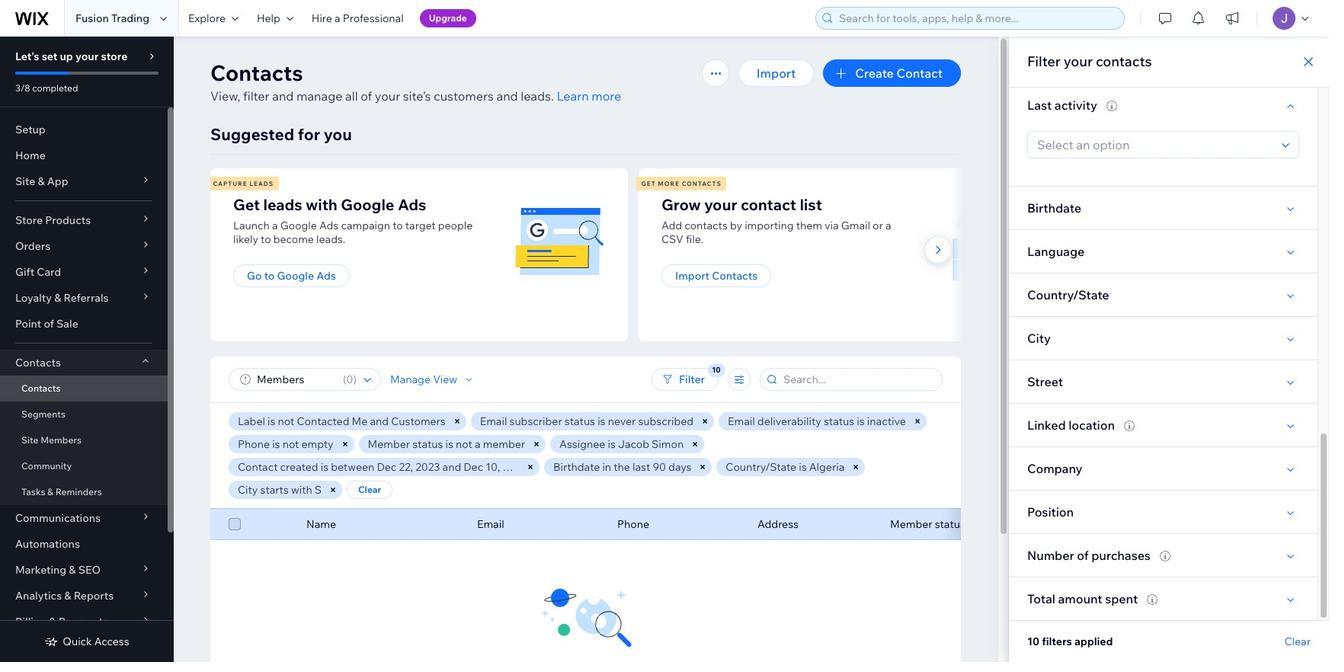 Task type: locate. For each thing, give the bounding box(es) containing it.
2023 right 10,
[[503, 460, 527, 474]]

0 horizontal spatial country/state
[[726, 460, 797, 474]]

google up "campaign"
[[341, 195, 394, 214]]

ads inside button
[[316, 269, 336, 283]]

import for import contacts
[[675, 269, 710, 283]]

contacts up filter
[[210, 59, 303, 86]]

clear
[[358, 484, 381, 495], [1285, 635, 1311, 649]]

street
[[1027, 374, 1063, 389]]

0 vertical spatial filter
[[1027, 53, 1061, 70]]

to left target
[[393, 219, 403, 232]]

0 vertical spatial city
[[1027, 331, 1051, 346]]

0 horizontal spatial dec
[[377, 460, 397, 474]]

email left deliverability in the bottom right of the page
[[728, 415, 755, 428]]

learn more button
[[557, 87, 621, 105]]

not left member
[[456, 437, 472, 451]]

ads left "campaign"
[[319, 219, 339, 232]]

birthdate in the last 90 days
[[553, 460, 692, 474]]

setup
[[15, 123, 46, 136]]

go
[[247, 269, 262, 283]]

1 vertical spatial import
[[675, 269, 710, 283]]

gift card button
[[0, 259, 168, 285]]

your
[[75, 50, 99, 63], [1064, 53, 1093, 70], [375, 88, 400, 104], [704, 195, 737, 214]]

billing
[[15, 615, 47, 629]]

days
[[668, 460, 692, 474]]

suggested
[[210, 124, 294, 144]]

import contacts button
[[662, 264, 771, 287]]

& left reports
[[64, 589, 71, 603]]

0 vertical spatial with
[[306, 195, 337, 214]]

a inside grow your contact list add contacts by importing them via gmail or a csv file.
[[886, 219, 891, 232]]

& for site
[[38, 175, 45, 188]]

target
[[405, 219, 436, 232]]

3/8 completed
[[15, 82, 78, 94]]

hire
[[312, 11, 332, 25]]

gift card
[[15, 265, 61, 279]]

1 vertical spatial city
[[238, 483, 258, 497]]

create
[[855, 66, 894, 81]]

& right loyalty at the top left
[[54, 291, 61, 305]]

1 horizontal spatial leads.
[[521, 88, 554, 104]]

communications button
[[0, 505, 168, 531]]

1 horizontal spatial contact
[[897, 66, 943, 81]]

site inside popup button
[[15, 175, 35, 188]]

of
[[361, 88, 372, 104], [44, 317, 54, 331], [1077, 548, 1089, 563]]

0 horizontal spatial clear button
[[347, 481, 393, 499]]

to right likely
[[261, 232, 271, 246]]

site down the home on the top of the page
[[15, 175, 35, 188]]

phone down label
[[238, 437, 270, 451]]

0 horizontal spatial clear
[[358, 484, 381, 495]]

filter up last
[[1027, 53, 1061, 70]]

0 vertical spatial birthdate
[[1027, 200, 1081, 216]]

contacts link
[[0, 376, 168, 402]]

1 vertical spatial with
[[291, 483, 312, 497]]

contacts inside dropdown button
[[15, 356, 61, 370]]

point of sale
[[15, 317, 78, 331]]

automations
[[15, 537, 80, 551]]

your left site's
[[375, 88, 400, 104]]

tasks
[[21, 486, 45, 498]]

0 vertical spatial ads
[[398, 195, 426, 214]]

ads up target
[[398, 195, 426, 214]]

dec left 10,
[[464, 460, 483, 474]]

birthdate down assignee
[[553, 460, 600, 474]]

1 horizontal spatial birthdate
[[1027, 200, 1081, 216]]

& inside popup button
[[64, 589, 71, 603]]

2 vertical spatial of
[[1077, 548, 1089, 563]]

0 horizontal spatial contact
[[238, 460, 278, 474]]

0 horizontal spatial of
[[44, 317, 54, 331]]

& inside popup button
[[38, 175, 45, 188]]

0 horizontal spatial city
[[238, 483, 258, 497]]

site
[[15, 175, 35, 188], [21, 434, 38, 446]]

with inside get leads with google ads launch a google ads campaign to target people likely to become leads.
[[306, 195, 337, 214]]

0 vertical spatial phone
[[238, 437, 270, 451]]

not up the created
[[282, 437, 299, 451]]

contacts left the by
[[685, 219, 728, 232]]

store products button
[[0, 207, 168, 233]]

site for site & app
[[15, 175, 35, 188]]

community
[[21, 460, 72, 472]]

of left sale
[[44, 317, 54, 331]]

1 vertical spatial leads.
[[316, 232, 345, 246]]

1 horizontal spatial member
[[890, 518, 933, 531]]

your up activity
[[1064, 53, 1093, 70]]

launch
[[233, 219, 270, 232]]

2023 right 22,
[[415, 460, 440, 474]]

contacts inside contacts view, filter and manage all of your site's customers and leads. learn more
[[210, 59, 303, 86]]

get more contacts
[[641, 180, 722, 187]]

subscribed
[[638, 415, 694, 428]]

phone down last
[[617, 518, 649, 531]]

total
[[1027, 591, 1056, 607]]

subscriber
[[510, 415, 562, 428]]

0 horizontal spatial member
[[368, 437, 410, 451]]

a right or
[[886, 219, 891, 232]]

0 vertical spatial clear
[[358, 484, 381, 495]]

with right leads
[[306, 195, 337, 214]]

city
[[1027, 331, 1051, 346], [238, 483, 258, 497]]

1 horizontal spatial phone
[[617, 518, 649, 531]]

city for city starts with s
[[238, 483, 258, 497]]

1 horizontal spatial import
[[757, 66, 796, 81]]

1 vertical spatial phone
[[617, 518, 649, 531]]

birthdate up language
[[1027, 200, 1081, 216]]

leads. left learn
[[521, 88, 554, 104]]

home link
[[0, 143, 168, 168]]

1 horizontal spatial dec
[[464, 460, 483, 474]]

of inside sidebar element
[[44, 317, 54, 331]]

total amount spent
[[1027, 591, 1138, 607]]

city up street
[[1027, 331, 1051, 346]]

dec left 22,
[[377, 460, 397, 474]]

1 vertical spatial member
[[890, 518, 933, 531]]

1 vertical spatial contact
[[238, 460, 278, 474]]

3/8
[[15, 82, 30, 94]]

filter up subscribed in the bottom of the page
[[679, 373, 705, 386]]

google
[[341, 195, 394, 214], [280, 219, 317, 232], [277, 269, 314, 283]]

2 horizontal spatial of
[[1077, 548, 1089, 563]]

get leads with google ads launch a google ads campaign to target people likely to become leads.
[[233, 195, 473, 246]]

1 vertical spatial google
[[280, 219, 317, 232]]

location
[[1069, 418, 1115, 433]]

help button
[[248, 0, 302, 37]]

phone for phone is not empty
[[238, 437, 270, 451]]

with for s
[[291, 483, 312, 497]]

& for tasks
[[47, 486, 53, 498]]

list containing get leads with google ads
[[208, 168, 1062, 341]]

capture leads
[[213, 180, 274, 187]]

ads down get leads with google ads launch a google ads campaign to target people likely to become leads.
[[316, 269, 336, 283]]

contacts up segments
[[21, 383, 61, 394]]

1 vertical spatial filter
[[679, 373, 705, 386]]

contacts down the by
[[712, 269, 758, 283]]

dec
[[377, 460, 397, 474], [464, 460, 483, 474]]

1 vertical spatial birthdate
[[553, 460, 600, 474]]

your inside contacts view, filter and manage all of your site's customers and leads. learn more
[[375, 88, 400, 104]]

1 horizontal spatial filter
[[1027, 53, 1061, 70]]

1 vertical spatial contacts
[[685, 219, 728, 232]]

contact right create
[[897, 66, 943, 81]]

1 horizontal spatial of
[[361, 88, 372, 104]]

leads.
[[521, 88, 554, 104], [316, 232, 345, 246]]

or
[[873, 219, 883, 232]]

1 vertical spatial site
[[21, 434, 38, 446]]

2 vertical spatial google
[[277, 269, 314, 283]]

sidebar element
[[0, 37, 174, 662]]

site's
[[403, 88, 431, 104]]

communications
[[15, 511, 101, 525]]

city left starts
[[238, 483, 258, 497]]

activity
[[1055, 98, 1097, 113]]

the
[[614, 460, 630, 474]]

1 horizontal spatial country/state
[[1027, 287, 1109, 303]]

contacts up activity
[[1096, 53, 1152, 70]]

is left never
[[598, 415, 606, 428]]

gift
[[15, 265, 34, 279]]

with left s
[[291, 483, 312, 497]]

1 vertical spatial clear
[[1285, 635, 1311, 649]]

& right tasks
[[47, 486, 53, 498]]

your up the by
[[704, 195, 737, 214]]

1 vertical spatial country/state
[[726, 460, 797, 474]]

None checkbox
[[229, 515, 241, 534]]

billing & payments button
[[0, 609, 168, 635]]

manage view
[[390, 373, 457, 386]]

filter for filter your contacts
[[1027, 53, 1061, 70]]

0 horizontal spatial filter
[[679, 373, 705, 386]]

email for email deliverability status is inactive
[[728, 415, 755, 428]]

member for member status is not a member
[[368, 437, 410, 451]]

leads. right become
[[316, 232, 345, 246]]

1 vertical spatial of
[[44, 317, 54, 331]]

become
[[273, 232, 314, 246]]

0 horizontal spatial phone
[[238, 437, 270, 451]]

import inside button
[[675, 269, 710, 283]]

contact up starts
[[238, 460, 278, 474]]

0 vertical spatial member
[[368, 437, 410, 451]]

algeria
[[809, 460, 845, 474]]

help
[[257, 11, 280, 25]]

contact created is between dec 22, 2023 and dec 10, 2023
[[238, 460, 527, 474]]

member
[[368, 437, 410, 451], [890, 518, 933, 531]]

leads
[[250, 180, 274, 187]]

2 vertical spatial ads
[[316, 269, 336, 283]]

manage view button
[[390, 373, 476, 386]]

to right go
[[264, 269, 275, 283]]

contacts down point of sale
[[15, 356, 61, 370]]

last
[[1027, 98, 1052, 113]]

0 horizontal spatial birthdate
[[553, 460, 600, 474]]

filter inside button
[[679, 373, 705, 386]]

& left seo
[[69, 563, 76, 577]]

google down leads
[[280, 219, 317, 232]]

more
[[592, 88, 621, 104]]

referrals
[[64, 291, 109, 305]]

seo
[[78, 563, 101, 577]]

manage
[[296, 88, 343, 104]]

birthdate for birthdate
[[1027, 200, 1081, 216]]

0 horizontal spatial import
[[675, 269, 710, 283]]

0 vertical spatial of
[[361, 88, 372, 104]]

1 horizontal spatial city
[[1027, 331, 1051, 346]]

phone for phone
[[617, 518, 649, 531]]

& left app
[[38, 175, 45, 188]]

not up the phone is not empty
[[278, 415, 294, 428]]

0 horizontal spatial leads.
[[316, 232, 345, 246]]

& right billing
[[49, 615, 56, 629]]

linked location
[[1027, 418, 1115, 433]]

hire a professional link
[[302, 0, 413, 37]]

1 vertical spatial clear button
[[1285, 635, 1311, 649]]

&
[[38, 175, 45, 188], [54, 291, 61, 305], [47, 486, 53, 498], [69, 563, 76, 577], [64, 589, 71, 603], [49, 615, 56, 629]]

0 horizontal spatial 2023
[[415, 460, 440, 474]]

0 vertical spatial contacts
[[1096, 53, 1152, 70]]

1 horizontal spatial 2023
[[503, 460, 527, 474]]

import contacts
[[675, 269, 758, 283]]

0 vertical spatial import
[[757, 66, 796, 81]]

clear inside 'clear' button
[[358, 484, 381, 495]]

of right number
[[1077, 548, 1089, 563]]

import inside button
[[757, 66, 796, 81]]

reminders
[[55, 486, 102, 498]]

( 0 )
[[343, 373, 357, 386]]

is left the empty
[[272, 437, 280, 451]]

2 dec from the left
[[464, 460, 483, 474]]

site down segments
[[21, 434, 38, 446]]

a down leads
[[272, 219, 278, 232]]

import for import
[[757, 66, 796, 81]]

birthdate
[[1027, 200, 1081, 216], [553, 460, 600, 474]]

0 horizontal spatial contacts
[[685, 219, 728, 232]]

0 vertical spatial contact
[[897, 66, 943, 81]]

not for contacted
[[278, 415, 294, 428]]

0 vertical spatial clear button
[[347, 481, 393, 499]]

to inside button
[[264, 269, 275, 283]]

country/state down deliverability in the bottom right of the page
[[726, 460, 797, 474]]

app
[[47, 175, 68, 188]]

a right hire
[[335, 11, 340, 25]]

leads. inside get leads with google ads launch a google ads campaign to target people likely to become leads.
[[316, 232, 345, 246]]

email up member
[[480, 415, 507, 428]]

and right filter
[[272, 88, 294, 104]]

of right all
[[361, 88, 372, 104]]

country/state down language
[[1027, 287, 1109, 303]]

access
[[94, 635, 129, 649]]

0 vertical spatial country/state
[[1027, 287, 1109, 303]]

is left inactive
[[857, 415, 865, 428]]

& for analytics
[[64, 589, 71, 603]]

your right up
[[75, 50, 99, 63]]

clear button
[[347, 481, 393, 499], [1285, 635, 1311, 649]]

0 vertical spatial leads.
[[521, 88, 554, 104]]

1 horizontal spatial clear
[[1285, 635, 1311, 649]]

0 vertical spatial site
[[15, 175, 35, 188]]

list
[[208, 168, 1062, 341]]

google down become
[[277, 269, 314, 283]]

orders
[[15, 239, 50, 253]]



Task type: describe. For each thing, give the bounding box(es) containing it.
go to google ads
[[247, 269, 336, 283]]

add
[[662, 219, 682, 232]]

number of purchases
[[1027, 548, 1151, 563]]

segments link
[[0, 402, 168, 428]]

with for google
[[306, 195, 337, 214]]

customers
[[391, 415, 446, 428]]

more
[[658, 180, 680, 187]]

email down 10,
[[477, 518, 504, 531]]

1 dec from the left
[[377, 460, 397, 474]]

1 vertical spatial ads
[[319, 219, 339, 232]]

in
[[602, 460, 611, 474]]

people
[[438, 219, 473, 232]]

marketing & seo button
[[0, 557, 168, 583]]

Search for tools, apps, help & more... field
[[835, 8, 1120, 29]]

purchases
[[1092, 548, 1151, 563]]

completed
[[32, 82, 78, 94]]

sale
[[56, 317, 78, 331]]

starts
[[260, 483, 289, 497]]

site & app button
[[0, 168, 168, 194]]

not for empty
[[282, 437, 299, 451]]

language
[[1027, 244, 1085, 259]]

analytics & reports
[[15, 589, 114, 603]]

products
[[45, 213, 91, 227]]

1 horizontal spatial contacts
[[1096, 53, 1152, 70]]

10,
[[486, 460, 500, 474]]

country/state for country/state is algeria
[[726, 460, 797, 474]]

is left algeria
[[799, 460, 807, 474]]

country/state is algeria
[[726, 460, 845, 474]]

filter for filter
[[679, 373, 705, 386]]

a left member
[[475, 437, 481, 451]]

and right "customers" at the top of page
[[497, 88, 518, 104]]

grow
[[662, 195, 701, 214]]

never
[[608, 415, 636, 428]]

city for city
[[1027, 331, 1051, 346]]

email for email subscriber status is never subscribed
[[480, 415, 507, 428]]

deliverability
[[757, 415, 821, 428]]

loyalty & referrals
[[15, 291, 109, 305]]

segments
[[21, 409, 66, 420]]

by
[[730, 219, 742, 232]]

(
[[343, 373, 346, 386]]

& for loyalty
[[54, 291, 61, 305]]

upgrade button
[[420, 9, 476, 27]]

2 2023 from the left
[[503, 460, 527, 474]]

campaign
[[341, 219, 390, 232]]

importing
[[745, 219, 794, 232]]

is right label
[[268, 415, 275, 428]]

)
[[353, 373, 357, 386]]

of for point of sale
[[44, 317, 54, 331]]

clear for rightmost 'clear' button
[[1285, 635, 1311, 649]]

10
[[1027, 635, 1040, 649]]

Unsaved view field
[[252, 369, 338, 390]]

leads. inside contacts view, filter and manage all of your site's customers and leads. learn more
[[521, 88, 554, 104]]

billing & payments
[[15, 615, 108, 629]]

last activity
[[1027, 98, 1097, 113]]

empty
[[301, 437, 333, 451]]

contacts inside grow your contact list add contacts by importing them via gmail or a csv file.
[[685, 219, 728, 232]]

filter button
[[652, 368, 719, 391]]

contacts
[[682, 180, 722, 187]]

between
[[331, 460, 374, 474]]

customers
[[434, 88, 494, 104]]

1 horizontal spatial clear button
[[1285, 635, 1311, 649]]

up
[[60, 50, 73, 63]]

payments
[[58, 615, 108, 629]]

of for number of purchases
[[1077, 548, 1089, 563]]

automations link
[[0, 531, 168, 557]]

label is not contacted me and customers
[[238, 415, 446, 428]]

& for marketing
[[69, 563, 76, 577]]

and right me
[[370, 415, 389, 428]]

Select an option field
[[1033, 132, 1277, 158]]

point
[[15, 317, 41, 331]]

is down customers
[[446, 437, 453, 451]]

get
[[233, 195, 260, 214]]

city starts with s
[[238, 483, 322, 497]]

assignee is jacob simon
[[560, 437, 684, 451]]

loyalty
[[15, 291, 52, 305]]

loyalty & referrals button
[[0, 285, 168, 311]]

country/state for country/state
[[1027, 287, 1109, 303]]

site for site members
[[21, 434, 38, 446]]

applied
[[1075, 635, 1113, 649]]

leads
[[263, 195, 302, 214]]

90
[[653, 460, 666, 474]]

via
[[825, 219, 839, 232]]

members
[[41, 434, 82, 446]]

google inside button
[[277, 269, 314, 283]]

simon
[[652, 437, 684, 451]]

create contact button
[[823, 59, 961, 87]]

Search... field
[[779, 369, 937, 390]]

1 2023 from the left
[[415, 460, 440, 474]]

address
[[758, 518, 799, 531]]

is up s
[[321, 460, 329, 474]]

grow your contact list add contacts by importing them via gmail or a csv file.
[[662, 195, 891, 246]]

jacob
[[618, 437, 649, 451]]

your inside sidebar element
[[75, 50, 99, 63]]

clear for leftmost 'clear' button
[[358, 484, 381, 495]]

likely
[[233, 232, 258, 246]]

gmail
[[841, 219, 870, 232]]

fusion trading
[[75, 11, 149, 25]]

s
[[315, 483, 322, 497]]

card
[[37, 265, 61, 279]]

& for billing
[[49, 615, 56, 629]]

birthdate for birthdate in the last 90 days
[[553, 460, 600, 474]]

name
[[306, 518, 336, 531]]

member
[[483, 437, 525, 451]]

list
[[800, 195, 822, 214]]

a inside get leads with google ads launch a google ads campaign to target people likely to become leads.
[[272, 219, 278, 232]]

them
[[796, 219, 822, 232]]

hire a professional
[[312, 11, 404, 25]]

is left 'jacob'
[[608, 437, 616, 451]]

and down member status is not a member
[[442, 460, 461, 474]]

inactive
[[867, 415, 906, 428]]

created
[[280, 460, 318, 474]]

let's set up your store
[[15, 50, 128, 63]]

contacts inside button
[[712, 269, 758, 283]]

create contact
[[855, 66, 943, 81]]

store products
[[15, 213, 91, 227]]

member status is not a member
[[368, 437, 525, 451]]

quick access
[[63, 635, 129, 649]]

of inside contacts view, filter and manage all of your site's customers and leads. learn more
[[361, 88, 372, 104]]

professional
[[343, 11, 404, 25]]

your inside grow your contact list add contacts by importing them via gmail or a csv file.
[[704, 195, 737, 214]]

email subscriber status is never subscribed
[[480, 415, 694, 428]]

upgrade
[[429, 12, 467, 24]]

contact inside button
[[897, 66, 943, 81]]

tasks & reminders
[[21, 486, 102, 498]]

0 vertical spatial google
[[341, 195, 394, 214]]

analytics & reports button
[[0, 583, 168, 609]]

trading
[[111, 11, 149, 25]]

member for member status
[[890, 518, 933, 531]]

filters
[[1042, 635, 1072, 649]]



Task type: vqa. For each thing, say whether or not it's contained in the screenshot.
the top Custom
no



